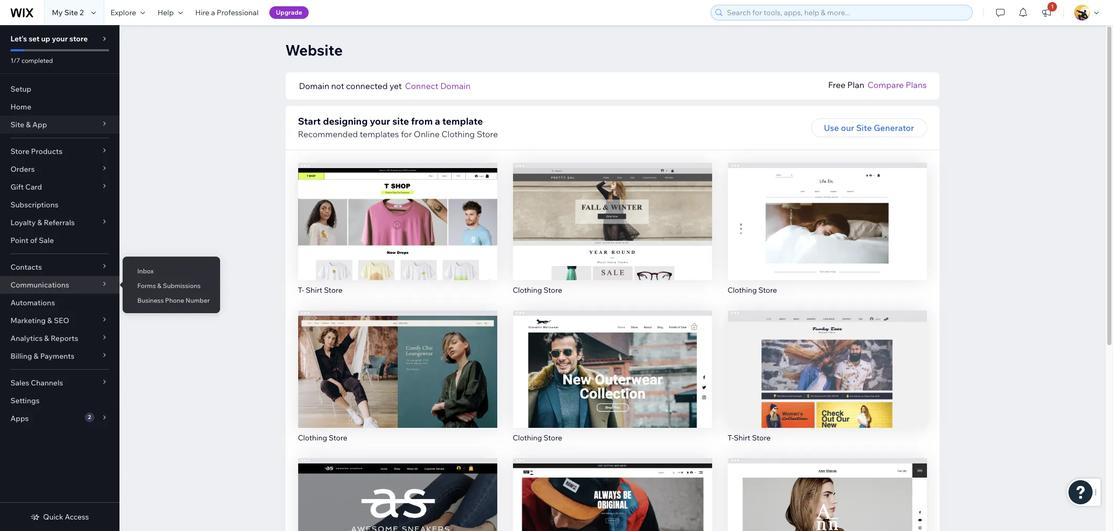 Task type: vqa. For each thing, say whether or not it's contained in the screenshot.
describe your business here. what makes it great? use short catchy text to tell people what you do or offer. text field in the right of the page
no



Task type: locate. For each thing, give the bounding box(es) containing it.
1 horizontal spatial shirt
[[734, 433, 751, 443]]

forms
[[137, 282, 156, 290]]

store
[[477, 129, 498, 139], [10, 147, 29, 156], [324, 286, 343, 295], [544, 286, 562, 295], [759, 286, 777, 295], [329, 433, 348, 443], [544, 433, 562, 443], [752, 433, 771, 443]]

setup link
[[0, 80, 120, 98]]

& inside dropdown button
[[26, 120, 31, 130]]

a inside "link"
[[211, 8, 215, 17]]

card
[[25, 182, 42, 192]]

& right the loyalty
[[37, 218, 42, 228]]

set
[[29, 34, 40, 44]]

sales channels
[[10, 379, 63, 388]]

a right the from
[[435, 115, 440, 127]]

home
[[10, 102, 31, 112]]

billing & payments
[[10, 352, 74, 361]]

0 vertical spatial shirt
[[306, 286, 322, 295]]

upgrade
[[276, 8, 302, 16]]

your up templates at top
[[370, 115, 390, 127]]

2 horizontal spatial site
[[857, 123, 872, 133]]

inbox
[[137, 267, 154, 275]]

& for loyalty
[[37, 218, 42, 228]]

connect domain button
[[405, 80, 471, 92]]

domain right connect
[[440, 81, 471, 91]]

your inside the start designing your site from a template recommended templates for online clothing store
[[370, 115, 390, 127]]

1 horizontal spatial 2
[[88, 414, 91, 421]]

clothing inside the start designing your site from a template recommended templates for online clothing store
[[442, 129, 475, 139]]

generator
[[874, 123, 915, 133]]

site right the our
[[857, 123, 872, 133]]

templates
[[360, 129, 399, 139]]

& right forms
[[157, 282, 161, 290]]

2 domain from the left
[[440, 81, 471, 91]]

2 inside 'sidebar' element
[[88, 414, 91, 421]]

analytics
[[10, 334, 43, 343]]

0 horizontal spatial domain
[[299, 81, 329, 91]]

& inside popup button
[[37, 218, 42, 228]]

2
[[80, 8, 84, 17], [88, 414, 91, 421]]

1 horizontal spatial a
[[435, 115, 440, 127]]

compare
[[868, 80, 904, 90]]

site inside button
[[857, 123, 872, 133]]

clothing
[[442, 129, 475, 139], [513, 286, 542, 295], [728, 286, 757, 295], [298, 433, 327, 443], [513, 433, 542, 443]]

yet
[[390, 81, 402, 91]]

& left the app
[[26, 120, 31, 130]]

view button
[[375, 226, 420, 245], [590, 226, 635, 245], [805, 226, 850, 245], [375, 374, 420, 393], [590, 374, 635, 393], [805, 374, 850, 393]]

0 horizontal spatial site
[[10, 120, 24, 130]]

site & app button
[[0, 116, 120, 134]]

completed
[[21, 57, 53, 64]]

site right my
[[64, 8, 78, 17]]

free plan compare plans
[[828, 80, 927, 90]]

1 vertical spatial a
[[435, 115, 440, 127]]

domain
[[299, 81, 329, 91], [440, 81, 471, 91]]

a inside the start designing your site from a template recommended templates for online clothing store
[[435, 115, 440, 127]]

& for site
[[26, 120, 31, 130]]

2 down settings link
[[88, 414, 91, 421]]

& left the "reports"
[[44, 334, 49, 343]]

1 vertical spatial your
[[370, 115, 390, 127]]

1 vertical spatial 2
[[88, 414, 91, 421]]

free
[[828, 80, 846, 90]]

connect
[[405, 81, 439, 91]]

site inside dropdown button
[[10, 120, 24, 130]]

use our site generator
[[824, 123, 915, 133]]

plan
[[848, 80, 865, 90]]

marketing & seo button
[[0, 312, 120, 330]]

& left seo
[[47, 316, 52, 326]]

0 vertical spatial a
[[211, 8, 215, 17]]

0 vertical spatial t-
[[298, 286, 304, 295]]

view
[[388, 230, 407, 241], [603, 230, 622, 241], [818, 230, 837, 241], [388, 378, 407, 388], [603, 378, 622, 388], [818, 378, 837, 388]]

compare plans button
[[868, 79, 927, 91]]

0 vertical spatial 2
[[80, 8, 84, 17]]

0 horizontal spatial t-
[[298, 286, 304, 295]]

our
[[841, 123, 855, 133]]

edit button
[[376, 204, 420, 223], [591, 204, 635, 223], [806, 204, 850, 223], [376, 352, 420, 370], [591, 352, 635, 370], [806, 352, 850, 370], [376, 499, 420, 518], [591, 499, 635, 518], [806, 499, 850, 518]]

1 horizontal spatial t-
[[728, 433, 734, 443]]

settings link
[[0, 392, 120, 410]]

0 horizontal spatial a
[[211, 8, 215, 17]]

phone
[[165, 297, 184, 305]]

payments
[[40, 352, 74, 361]]

0 horizontal spatial shirt
[[306, 286, 322, 295]]

communications button
[[0, 276, 120, 294]]

sidebar element
[[0, 25, 120, 532]]

1 horizontal spatial your
[[370, 115, 390, 127]]

your
[[52, 34, 68, 44], [370, 115, 390, 127]]

store
[[69, 34, 88, 44]]

billing
[[10, 352, 32, 361]]

& right "billing"
[[34, 352, 39, 361]]

1 vertical spatial shirt
[[734, 433, 751, 443]]

analytics & reports
[[10, 334, 78, 343]]

business phone number link
[[123, 292, 220, 310]]

for
[[401, 129, 412, 139]]

2 right my
[[80, 8, 84, 17]]

settings
[[10, 396, 40, 406]]

Search for tools, apps, help & more... field
[[724, 5, 969, 20]]

from
[[411, 115, 433, 127]]

edit
[[390, 208, 406, 219], [605, 208, 621, 219], [820, 208, 836, 219], [390, 356, 406, 366], [605, 356, 621, 366], [820, 356, 836, 366], [390, 504, 406, 514], [605, 504, 621, 514], [820, 504, 836, 514]]

1 vertical spatial t-
[[728, 433, 734, 443]]

use
[[824, 123, 839, 133]]

0 horizontal spatial your
[[52, 34, 68, 44]]

shirt
[[306, 286, 322, 295], [734, 433, 751, 443]]

communications
[[10, 281, 69, 290]]

your right up
[[52, 34, 68, 44]]

site down home
[[10, 120, 24, 130]]

0 vertical spatial your
[[52, 34, 68, 44]]

orders button
[[0, 160, 120, 178]]

gift card
[[10, 182, 42, 192]]

submissions
[[163, 282, 201, 290]]

t- for t-shirt store
[[728, 433, 734, 443]]

domain left not
[[299, 81, 329, 91]]

of
[[30, 236, 37, 245]]

a right hire
[[211, 8, 215, 17]]

site & app
[[10, 120, 47, 130]]

a
[[211, 8, 215, 17], [435, 115, 440, 127]]

store products
[[10, 147, 62, 156]]

1 horizontal spatial domain
[[440, 81, 471, 91]]

& inside "popup button"
[[44, 334, 49, 343]]

explore
[[111, 8, 136, 17]]

online
[[414, 129, 440, 139]]



Task type: describe. For each thing, give the bounding box(es) containing it.
start
[[298, 115, 321, 127]]

1/7 completed
[[10, 57, 53, 64]]

number
[[186, 297, 210, 305]]

professional
[[217, 8, 259, 17]]

1/7
[[10, 57, 20, 64]]

analytics & reports button
[[0, 330, 120, 348]]

let's
[[10, 34, 27, 44]]

start designing your site from a template recommended templates for online clothing store
[[298, 115, 498, 139]]

t-shirt store
[[728, 433, 771, 443]]

orders
[[10, 165, 35, 174]]

hire
[[195, 8, 210, 17]]

sales
[[10, 379, 29, 388]]

hire a professional
[[195, 8, 259, 17]]

apps
[[10, 414, 29, 424]]

app
[[32, 120, 47, 130]]

sale
[[39, 236, 54, 245]]

products
[[31, 147, 62, 156]]

& for marketing
[[47, 316, 52, 326]]

home link
[[0, 98, 120, 116]]

seo
[[54, 316, 69, 326]]

forms & submissions link
[[123, 277, 220, 295]]

subscriptions link
[[0, 196, 120, 214]]

upgrade button
[[270, 6, 309, 19]]

connected
[[346, 81, 388, 91]]

recommended
[[298, 129, 358, 139]]

channels
[[31, 379, 63, 388]]

1 horizontal spatial site
[[64, 8, 78, 17]]

gift
[[10, 182, 24, 192]]

quick access
[[43, 513, 89, 522]]

marketing & seo
[[10, 316, 69, 326]]

my
[[52, 8, 63, 17]]

shirt for t-shirt store
[[734, 433, 751, 443]]

1 domain from the left
[[299, 81, 329, 91]]

quick
[[43, 513, 63, 522]]

hire a professional link
[[189, 0, 265, 25]]

not
[[331, 81, 344, 91]]

store inside dropdown button
[[10, 147, 29, 156]]

0 horizontal spatial 2
[[80, 8, 84, 17]]

marketing
[[10, 316, 46, 326]]

website
[[285, 41, 343, 59]]

template
[[443, 115, 483, 127]]

loyalty
[[10, 218, 36, 228]]

reports
[[51, 334, 78, 343]]

contacts button
[[0, 258, 120, 276]]

let's set up your store
[[10, 34, 88, 44]]

point of sale link
[[0, 232, 120, 250]]

& for billing
[[34, 352, 39, 361]]

sales channels button
[[0, 374, 120, 392]]

business
[[137, 297, 164, 305]]

domain not connected yet connect domain
[[299, 81, 471, 91]]

loyalty & referrals
[[10, 218, 75, 228]]

t- for t- shirt store
[[298, 286, 304, 295]]

automations link
[[0, 294, 120, 312]]

up
[[41, 34, 50, 44]]

1
[[1051, 3, 1054, 10]]

access
[[65, 513, 89, 522]]

billing & payments button
[[0, 348, 120, 365]]

my site 2
[[52, 8, 84, 17]]

& for forms
[[157, 282, 161, 290]]

business phone number
[[137, 297, 210, 305]]

& for analytics
[[44, 334, 49, 343]]

store inside the start designing your site from a template recommended templates for online clothing store
[[477, 129, 498, 139]]

shirt for t- shirt store
[[306, 286, 322, 295]]

use our site generator button
[[812, 118, 927, 137]]

point
[[10, 236, 28, 245]]

help button
[[151, 0, 189, 25]]

subscriptions
[[10, 200, 58, 210]]

loyalty & referrals button
[[0, 214, 120, 232]]

designing
[[323, 115, 368, 127]]

store products button
[[0, 143, 120, 160]]

gift card button
[[0, 178, 120, 196]]

inbox link
[[123, 263, 220, 281]]

site
[[393, 115, 409, 127]]

setup
[[10, 84, 31, 94]]

contacts
[[10, 263, 42, 272]]

quick access button
[[31, 513, 89, 522]]

plans
[[906, 80, 927, 90]]

t- shirt store
[[298, 286, 343, 295]]

1 button
[[1036, 0, 1059, 25]]

your inside 'sidebar' element
[[52, 34, 68, 44]]

referrals
[[44, 218, 75, 228]]

help
[[158, 8, 174, 17]]



